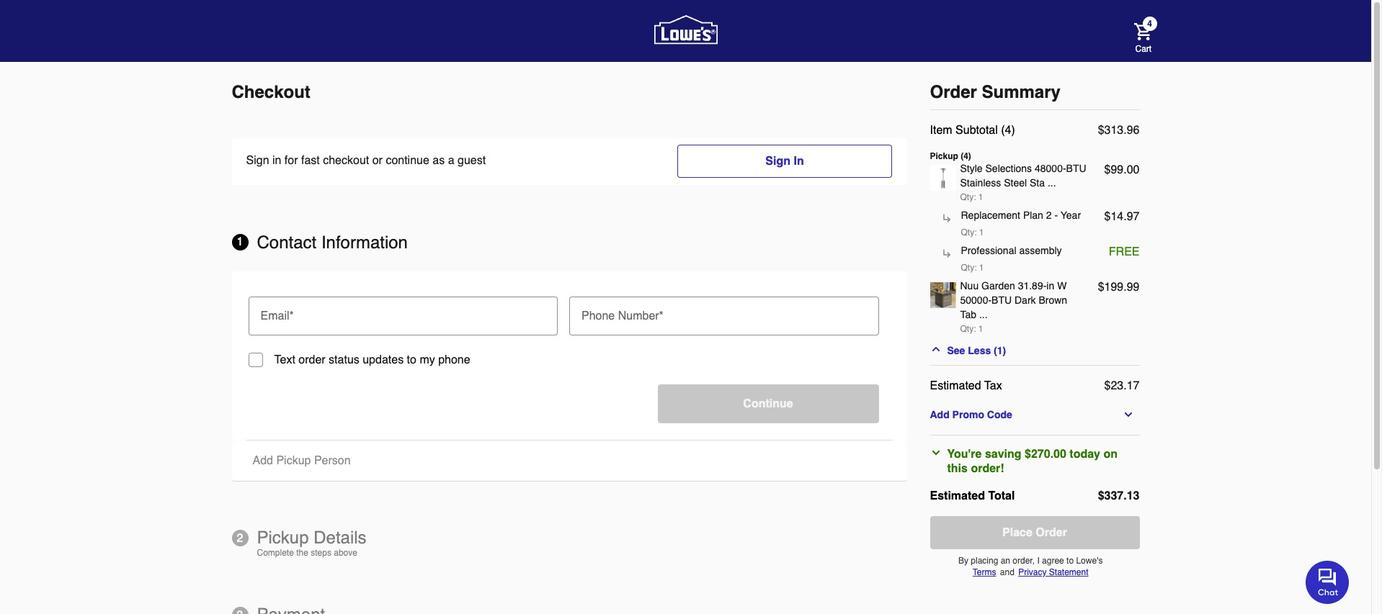 Task type: vqa. For each thing, say whether or not it's contained in the screenshot.
2nd e from the top of the F e e d b a c k
no



Task type: locate. For each thing, give the bounding box(es) containing it.
.00
[[1124, 164, 1140, 177]]

1 down the stainless
[[979, 192, 984, 203]]

4 . from the top
[[1124, 380, 1127, 393]]

1 horizontal spatial add
[[930, 409, 950, 421]]

... down 48000-
[[1048, 177, 1056, 189]]

0 vertical spatial chevron down image
[[1123, 409, 1135, 421]]

qty: down the stainless
[[961, 192, 976, 203]]

$ 23 . 17
[[1105, 380, 1140, 393]]

add promo code
[[930, 409, 1013, 421]]

qty: 1 for $ 99 .00
[[961, 192, 984, 203]]

sign left in
[[766, 155, 791, 168]]

1 vertical spatial ...
[[980, 309, 988, 321]]

(4) right subtotal
[[1001, 124, 1016, 137]]

order up item
[[930, 82, 977, 102]]

in left for
[[272, 154, 281, 167]]

chevron down image inside you're saving  $270.00  today on this order! "link"
[[930, 448, 942, 459]]

0 horizontal spatial chevron down image
[[930, 448, 942, 459]]

$ left .00
[[1105, 164, 1111, 177]]

subitem arrow image
[[941, 248, 953, 260]]

person
[[314, 455, 351, 468]]

$ for 199
[[1098, 281, 1105, 294]]

1 left contact
[[237, 236, 243, 249]]

fast
[[301, 154, 320, 167]]

phone number*
[[582, 310, 664, 323]]

0 horizontal spatial in
[[272, 154, 281, 167]]

1 vertical spatial add
[[253, 455, 273, 468]]

1 horizontal spatial sign
[[766, 155, 791, 168]]

pickup (4)
[[930, 151, 972, 161]]

sign inside button
[[766, 155, 791, 168]]

btu down "garden"
[[992, 295, 1012, 306]]

to up 'statement'
[[1067, 557, 1074, 567]]

brown
[[1039, 295, 1068, 306]]

or
[[372, 154, 383, 167]]

$ for 23
[[1105, 380, 1111, 393]]

$ right w
[[1098, 281, 1105, 294]]

2 estimated from the top
[[930, 490, 985, 503]]

add left promo on the bottom of the page
[[930, 409, 950, 421]]

qty: 1 for $ 14 . 97
[[961, 228, 984, 238]]

qty: 1 for $ 199 . 99
[[961, 324, 984, 334]]

0 vertical spatial ...
[[1048, 177, 1056, 189]]

to
[[407, 354, 417, 367], [1067, 557, 1074, 567]]

estimated down this on the right bottom of page
[[930, 490, 985, 503]]

(4) up style
[[961, 151, 972, 161]]

-
[[1055, 210, 1058, 221]]

0 vertical spatial estimated
[[930, 380, 982, 393]]

details
[[314, 528, 367, 549]]

1 vertical spatial estimated
[[930, 490, 985, 503]]

contact information
[[257, 233, 408, 253]]

99
[[1111, 164, 1124, 177], [1127, 281, 1140, 294]]

13
[[1127, 490, 1140, 503]]

checkout
[[323, 154, 369, 167]]

14
[[1111, 210, 1124, 223]]

qty: up nuu
[[961, 263, 977, 273]]

add for add promo code
[[930, 409, 950, 421]]

1 horizontal spatial ...
[[1048, 177, 1056, 189]]

$ left 97
[[1105, 210, 1111, 223]]

. for 199
[[1124, 281, 1127, 294]]

. for 14
[[1124, 210, 1127, 223]]

pickup left steps
[[257, 528, 309, 549]]

qty: down the tab at right
[[961, 324, 976, 334]]

. for 23
[[1124, 380, 1127, 393]]

3 . from the top
[[1124, 281, 1127, 294]]

phone
[[582, 310, 615, 323]]

$ for 99
[[1105, 164, 1111, 177]]

estimated
[[930, 380, 982, 393], [930, 490, 985, 503]]

qty: for $ 99 .00
[[961, 192, 976, 203]]

region
[[232, 272, 907, 440]]

chevron down image left you're
[[930, 448, 942, 459]]

5 . from the top
[[1124, 490, 1127, 503]]

email*
[[261, 310, 294, 323]]

pickup left person
[[276, 455, 311, 468]]

order!
[[971, 463, 1005, 476]]

. for 313
[[1124, 124, 1127, 137]]

information
[[321, 233, 408, 253]]

add left person
[[253, 455, 273, 468]]

1 for $ 14 . 97
[[980, 228, 984, 238]]

0 vertical spatial (4)
[[1001, 124, 1016, 137]]

0 horizontal spatial sign
[[246, 154, 269, 167]]

replacement
[[961, 210, 1021, 221]]

1 vertical spatial (4)
[[961, 151, 972, 161]]

qty: 1 up professional
[[961, 228, 984, 238]]

1 horizontal spatial in
[[1047, 280, 1055, 292]]

1
[[979, 192, 984, 203], [980, 228, 984, 238], [237, 236, 243, 249], [980, 263, 984, 273], [979, 324, 984, 334]]

pickup
[[930, 151, 959, 161]]

1 horizontal spatial 2
[[1047, 210, 1052, 221]]

in
[[272, 154, 281, 167], [1047, 280, 1055, 292]]

add
[[930, 409, 950, 421], [253, 455, 273, 468]]

4
[[1148, 19, 1153, 29]]

Phone Number* telephone field
[[575, 297, 873, 329]]

(4)
[[1001, 124, 1016, 137], [961, 151, 972, 161]]

terms
[[973, 568, 997, 578]]

23
[[1111, 380, 1124, 393]]

1 vertical spatial to
[[1067, 557, 1074, 567]]

item subtotal (4)
[[930, 124, 1016, 137]]

... right the tab at right
[[980, 309, 988, 321]]

1 up professional
[[980, 228, 984, 238]]

lowe's
[[1077, 557, 1103, 567]]

to left my
[[407, 354, 417, 367]]

1 horizontal spatial 99
[[1127, 281, 1140, 294]]

you're saving  $270.00  today on this order! link
[[930, 448, 1134, 476]]

sign in for fast checkout or continue as a guest
[[246, 154, 486, 167]]

$ for 14
[[1105, 210, 1111, 223]]

0 vertical spatial to
[[407, 354, 417, 367]]

1 vertical spatial 2
[[237, 532, 243, 545]]

btu left $ 99 .00 at the top right of page
[[1067, 163, 1087, 174]]

less
[[968, 345, 991, 357]]

qty: 1 down the tab at right
[[961, 324, 984, 334]]

0 vertical spatial btu
[[1067, 163, 1087, 174]]

1 vertical spatial in
[[1047, 280, 1055, 292]]

$ left 17
[[1105, 380, 1111, 393]]

0 horizontal spatial (4)
[[961, 151, 972, 161]]

$
[[1098, 124, 1105, 137], [1105, 164, 1111, 177], [1105, 210, 1111, 223], [1098, 281, 1105, 294], [1105, 380, 1111, 393], [1098, 490, 1105, 503]]

qty: up professional
[[961, 228, 977, 238]]

97
[[1127, 210, 1140, 223]]

continue
[[743, 398, 793, 411]]

$ left 96
[[1098, 124, 1105, 137]]

$ left 13
[[1098, 490, 1105, 503]]

0 horizontal spatial order
[[930, 82, 977, 102]]

2 left pickup details complete the steps above
[[237, 532, 243, 545]]

guest
[[458, 154, 486, 167]]

0 horizontal spatial btu
[[992, 295, 1012, 306]]

1 horizontal spatial btu
[[1067, 163, 1087, 174]]

(1)
[[994, 345, 1006, 357]]

code
[[987, 409, 1013, 421]]

plan
[[1024, 210, 1044, 221]]

1 horizontal spatial to
[[1067, 557, 1074, 567]]

2 left -
[[1047, 210, 1052, 221]]

1 horizontal spatial chevron down image
[[1123, 409, 1135, 421]]

2 . from the top
[[1124, 210, 1127, 223]]

qty: 1 up nuu
[[961, 263, 984, 273]]

1 . from the top
[[1124, 124, 1127, 137]]

1 vertical spatial btu
[[992, 295, 1012, 306]]

sign in
[[766, 155, 804, 168]]

99 down $ 313 . 96
[[1111, 164, 1124, 177]]

pickup details complete the steps above
[[257, 528, 367, 559]]

add for add pickup person
[[253, 455, 273, 468]]

$ 337 . 13
[[1098, 490, 1140, 503]]

place order
[[1003, 527, 1068, 540]]

contact
[[257, 233, 317, 253]]

order up agree
[[1036, 527, 1068, 540]]

1 up the less
[[979, 324, 984, 334]]

assembly
[[1020, 245, 1062, 257]]

... inside style selections 48000-btu stainless steel sta ...
[[1048, 177, 1056, 189]]

Email* email field
[[254, 297, 552, 329]]

today
[[1070, 448, 1101, 461]]

0 horizontal spatial 99
[[1111, 164, 1124, 177]]

1 vertical spatial pickup
[[257, 528, 309, 549]]

steps
[[311, 549, 332, 559]]

in inside nuu garden 31.89-in w 50000-btu dark brown tab ...
[[1047, 280, 1055, 292]]

qty: 1
[[961, 192, 984, 203], [961, 228, 984, 238], [961, 263, 984, 273], [961, 324, 984, 334]]

chevron down image down 17
[[1123, 409, 1135, 421]]

place
[[1003, 527, 1033, 540]]

96
[[1127, 124, 1140, 137]]

$ for 313
[[1098, 124, 1105, 137]]

the
[[296, 549, 308, 559]]

a
[[448, 154, 455, 167]]

50000-
[[961, 295, 992, 306]]

text
[[274, 354, 295, 367]]

continue
[[386, 154, 430, 167]]

sign left for
[[246, 154, 269, 167]]

0 horizontal spatial add
[[253, 455, 273, 468]]

in left w
[[1047, 280, 1055, 292]]

1 estimated from the top
[[930, 380, 982, 393]]

saving
[[985, 448, 1022, 461]]

2
[[1047, 210, 1052, 221], [237, 532, 243, 545]]

btu inside style selections 48000-btu stainless steel sta ...
[[1067, 163, 1087, 174]]

btu inside nuu garden 31.89-in w 50000-btu dark brown tab ...
[[992, 295, 1012, 306]]

an
[[1001, 557, 1011, 567]]

1 vertical spatial chevron down image
[[930, 448, 942, 459]]

... inside nuu garden 31.89-in w 50000-btu dark brown tab ...
[[980, 309, 988, 321]]

see less (1)
[[948, 345, 1006, 357]]

estimated up promo on the bottom of the page
[[930, 380, 982, 393]]

0 horizontal spatial ...
[[980, 309, 988, 321]]

chevron down image
[[1123, 409, 1135, 421], [930, 448, 942, 459]]

0 horizontal spatial to
[[407, 354, 417, 367]]

1 vertical spatial order
[[1036, 527, 1068, 540]]

0 vertical spatial add
[[930, 409, 950, 421]]

total
[[989, 490, 1015, 503]]

order
[[299, 354, 326, 367]]

31.89-
[[1018, 280, 1047, 292]]

chat invite button image
[[1306, 561, 1350, 605]]

for
[[285, 154, 298, 167]]

w
[[1058, 280, 1067, 292]]

99 right 199
[[1127, 281, 1140, 294]]

qty: 1 down the stainless
[[961, 192, 984, 203]]

tax
[[985, 380, 1003, 393]]

privacy
[[1019, 568, 1047, 578]]



Task type: describe. For each thing, give the bounding box(es) containing it.
summary
[[982, 82, 1061, 102]]

subitem arrow image
[[941, 213, 953, 224]]

17
[[1127, 380, 1140, 393]]

nuu garden 31.89-in w 50000-btu dark brown tab ...
[[961, 280, 1068, 321]]

garden
[[982, 280, 1016, 292]]

my
[[420, 354, 435, 367]]

as
[[433, 154, 445, 167]]

status
[[329, 354, 360, 367]]

i
[[1038, 557, 1040, 567]]

updates
[[363, 354, 404, 367]]

this
[[948, 463, 968, 476]]

1 down professional
[[980, 263, 984, 273]]

free
[[1109, 246, 1140, 259]]

0 vertical spatial pickup
[[276, 455, 311, 468]]

0 vertical spatial order
[[930, 82, 977, 102]]

by
[[959, 557, 969, 567]]

item image
[[930, 165, 956, 191]]

estimated for estimated tax
[[930, 380, 982, 393]]

0 vertical spatial 2
[[1047, 210, 1052, 221]]

1 for $ 199 . 99
[[979, 324, 984, 334]]

1 vertical spatial 99
[[1127, 281, 1140, 294]]

sta
[[1030, 177, 1045, 189]]

nuu
[[961, 280, 979, 292]]

lowe's home improvement logo image
[[654, 0, 718, 63]]

steel
[[1004, 177, 1027, 189]]

see
[[948, 345, 966, 357]]

337
[[1105, 490, 1124, 503]]

region containing email*
[[232, 272, 907, 440]]

1 horizontal spatial order
[[1036, 527, 1068, 540]]

item image
[[930, 283, 956, 309]]

199
[[1105, 281, 1124, 294]]

terms link
[[973, 568, 997, 578]]

sign in button
[[677, 145, 893, 178]]

0 horizontal spatial 2
[[237, 532, 243, 545]]

qty: for $ 199 . 99
[[961, 324, 976, 334]]

subtotal
[[956, 124, 998, 137]]

year
[[1061, 210, 1081, 221]]

text order status updates to my phone
[[274, 354, 470, 367]]

sign for sign in for fast checkout or continue as a guest
[[246, 154, 269, 167]]

. for 337
[[1124, 490, 1127, 503]]

number*
[[618, 310, 664, 323]]

estimated tax
[[930, 380, 1003, 393]]

$ 99 .00
[[1105, 164, 1140, 177]]

stainless
[[961, 177, 1002, 189]]

above
[[334, 549, 357, 559]]

replacement plan 2 - year
[[961, 210, 1081, 221]]

pickup inside pickup details complete the steps above
[[257, 528, 309, 549]]

cart
[[1136, 44, 1152, 54]]

you're
[[948, 448, 982, 461]]

$270.00
[[1025, 448, 1067, 461]]

$ for 337
[[1098, 490, 1105, 503]]

dark
[[1015, 295, 1036, 306]]

lowe's home improvement cart image
[[1134, 23, 1152, 40]]

add pickup person
[[253, 455, 351, 468]]

professional assembly
[[961, 245, 1062, 257]]

0 vertical spatial 99
[[1111, 164, 1124, 177]]

1 for $ 99 .00
[[979, 192, 984, 203]]

privacy statement link
[[1019, 568, 1089, 578]]

estimated for estimated total
[[930, 490, 985, 503]]

style
[[961, 163, 983, 174]]

to inside by placing an order, i agree to lowe's terms and privacy statement
[[1067, 557, 1074, 567]]

chevron down image inside add promo code link
[[1123, 409, 1135, 421]]

$ 199 . 99
[[1098, 281, 1140, 294]]

in
[[794, 155, 804, 168]]

item
[[930, 124, 953, 137]]

$ 313 . 96
[[1098, 124, 1140, 137]]

313
[[1105, 124, 1124, 137]]

promo
[[953, 409, 985, 421]]

professional
[[961, 245, 1017, 257]]

selections
[[986, 163, 1032, 174]]

qty: for $ 14 . 97
[[961, 228, 977, 238]]

complete
[[257, 549, 294, 559]]

$ 14 . 97
[[1105, 210, 1140, 223]]

chevron up image
[[930, 344, 942, 355]]

placing
[[971, 557, 999, 567]]

checkout
[[232, 82, 311, 102]]

by placing an order, i agree to lowe's terms and privacy statement
[[959, 557, 1103, 578]]

1 horizontal spatial (4)
[[1001, 124, 1016, 137]]

and
[[1000, 568, 1015, 578]]

tab
[[961, 309, 977, 321]]

sign for sign in
[[766, 155, 791, 168]]

order summary
[[930, 82, 1061, 102]]

on
[[1104, 448, 1118, 461]]

48000-
[[1035, 163, 1067, 174]]

phone
[[438, 354, 470, 367]]

0 vertical spatial in
[[272, 154, 281, 167]]

continue button
[[658, 385, 879, 424]]

style selections 48000-btu stainless steel sta ...
[[961, 163, 1087, 189]]



